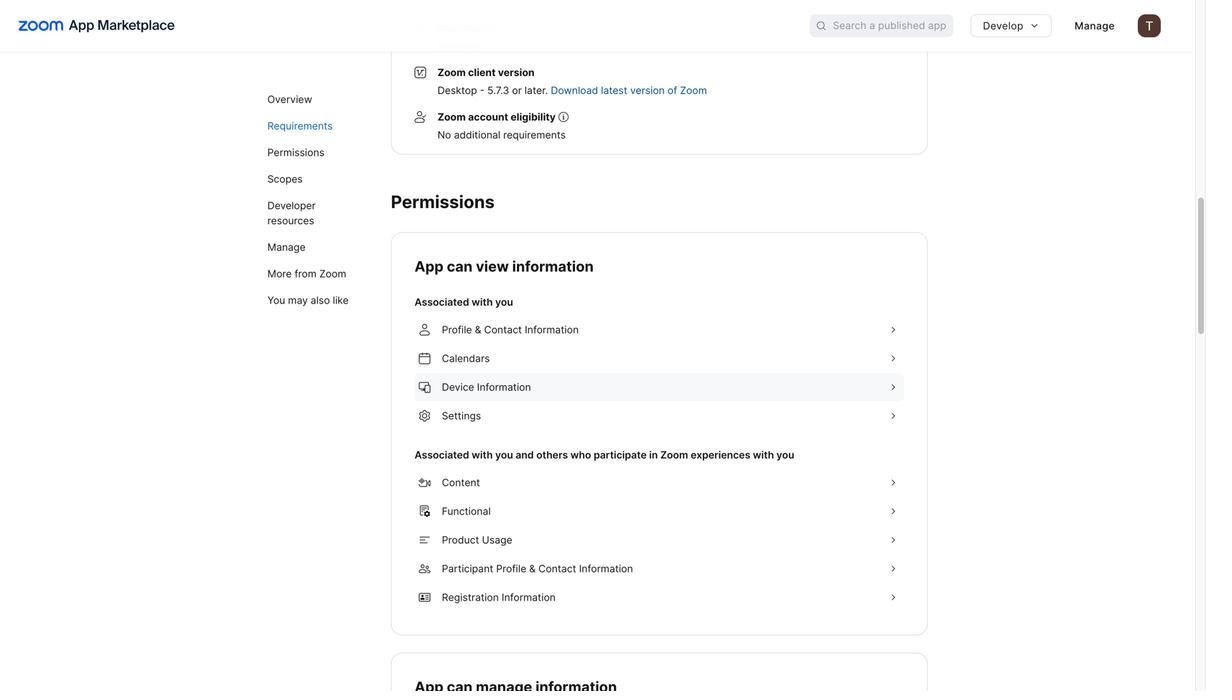 Task type: locate. For each thing, give the bounding box(es) containing it.
view
[[476, 258, 509, 275]]

profile inside dropdown button
[[442, 324, 472, 336]]

with
[[472, 296, 493, 308], [472, 449, 493, 461], [753, 449, 774, 461]]

with for content
[[472, 449, 493, 461]]

you up "profile & contact information"
[[495, 296, 513, 308]]

product usage button
[[415, 526, 904, 555]]

participate
[[594, 449, 647, 461]]

contact up registration information
[[539, 563, 576, 575]]

desktop
[[438, 84, 477, 97]]

desktop - 5.7.3 or later. download latest version of zoom
[[438, 84, 707, 97]]

and
[[516, 449, 534, 461]]

1 horizontal spatial profile
[[496, 563, 527, 575]]

permissions up app
[[391, 191, 495, 213]]

participant
[[442, 563, 494, 575]]

any user
[[438, 40, 479, 52]]

product usage
[[442, 534, 512, 546]]

& up registration information
[[529, 563, 536, 575]]

who
[[571, 449, 591, 461]]

you left and
[[495, 449, 513, 461]]

0 vertical spatial associated
[[415, 296, 469, 308]]

1 vertical spatial profile
[[496, 563, 527, 575]]

registration information
[[442, 592, 556, 604]]

no
[[438, 129, 451, 141]]

can
[[447, 258, 473, 275]]

in
[[649, 449, 658, 461]]

eligibility
[[511, 111, 556, 123]]

profile inside dropdown button
[[496, 563, 527, 575]]

information down participant profile & contact information
[[502, 592, 556, 604]]

contact inside dropdown button
[[539, 563, 576, 575]]

associated up content
[[415, 449, 469, 461]]

associated
[[415, 296, 469, 308], [415, 449, 469, 461]]

0 vertical spatial version
[[498, 66, 535, 79]]

1 horizontal spatial contact
[[539, 563, 576, 575]]

zoom account eligibility
[[438, 111, 556, 123]]

1 vertical spatial associated
[[415, 449, 469, 461]]

settings
[[442, 410, 481, 422]]

0 horizontal spatial manage
[[267, 241, 306, 253]]

2 associated from the top
[[415, 449, 469, 461]]

version
[[498, 66, 535, 79], [630, 84, 665, 97]]

manage inside button
[[1075, 20, 1115, 32]]

0 vertical spatial &
[[475, 324, 481, 336]]

& inside dropdown button
[[475, 324, 481, 336]]

information
[[525, 324, 579, 336], [477, 381, 531, 394], [579, 563, 633, 575], [502, 592, 556, 604]]

you
[[495, 296, 513, 308], [495, 449, 513, 461], [777, 449, 795, 461]]

1 vertical spatial contact
[[539, 563, 576, 575]]

zoom right in at the bottom
[[661, 449, 688, 461]]

profile
[[442, 324, 472, 336], [496, 563, 527, 575]]

1 vertical spatial &
[[529, 563, 536, 575]]

0 horizontal spatial contact
[[484, 324, 522, 336]]

5.7.3
[[488, 84, 509, 97]]

manage button
[[1063, 14, 1127, 37]]

with for profile & contact information
[[472, 296, 493, 308]]

device information button
[[415, 373, 904, 402]]

client
[[468, 66, 496, 79]]

version left of
[[630, 84, 665, 97]]

associated with you and others who participate in zoom experiences with you
[[415, 449, 795, 461]]

0 vertical spatial manage
[[1075, 20, 1115, 32]]

registration
[[442, 592, 499, 604]]

functional button
[[415, 497, 904, 526]]

information
[[512, 258, 594, 275]]

1 vertical spatial permissions
[[391, 191, 495, 213]]

associated for content
[[415, 449, 469, 461]]

information down information
[[525, 324, 579, 336]]

banner containing develop
[[0, 0, 1196, 52]]

experiences
[[691, 449, 751, 461]]

1 associated from the top
[[415, 296, 469, 308]]

also
[[311, 294, 330, 307]]

profile up registration information
[[496, 563, 527, 575]]

more from zoom
[[267, 268, 346, 280]]

with down view
[[472, 296, 493, 308]]

contact
[[484, 324, 522, 336], [539, 563, 576, 575]]

banner
[[0, 0, 1196, 52]]

permissions down requirements at the top of the page
[[267, 146, 325, 159]]

&
[[475, 324, 481, 336], [529, 563, 536, 575]]

profile down associated with you
[[442, 324, 472, 336]]

information up 'registration information' dropdown button
[[579, 563, 633, 575]]

more from zoom link
[[267, 261, 365, 287]]

zoom
[[438, 66, 466, 79], [680, 84, 707, 97], [438, 111, 466, 123], [319, 268, 346, 280], [661, 449, 688, 461]]

0 horizontal spatial version
[[498, 66, 535, 79]]

developer resources
[[267, 200, 316, 227]]

learn more about user role image
[[559, 112, 569, 122]]

manage
[[1075, 20, 1115, 32], [267, 241, 306, 253]]

1 vertical spatial manage
[[267, 241, 306, 253]]

0 vertical spatial profile
[[442, 324, 472, 336]]

1 horizontal spatial &
[[529, 563, 536, 575]]

0 horizontal spatial profile
[[442, 324, 472, 336]]

you
[[267, 294, 285, 307]]

settings button
[[415, 402, 904, 431]]

developer resources link
[[267, 192, 365, 234]]

1 horizontal spatial permissions
[[391, 191, 495, 213]]

0 vertical spatial permissions
[[267, 146, 325, 159]]

1 vertical spatial version
[[630, 84, 665, 97]]

more
[[267, 268, 292, 280]]

0 horizontal spatial &
[[475, 324, 481, 336]]

information right the device
[[477, 381, 531, 394]]

overview link
[[267, 86, 365, 113]]

profile & contact information button
[[415, 316, 904, 344]]

develop
[[983, 20, 1024, 32]]

permissions
[[267, 146, 325, 159], [391, 191, 495, 213]]

& down associated with you
[[475, 324, 481, 336]]

Search text field
[[833, 15, 954, 36]]

with up content
[[472, 449, 493, 461]]

learn more about user role tooltip
[[559, 112, 569, 122]]

zoom client version
[[438, 66, 535, 79]]

scopes link
[[267, 166, 365, 192]]

resources
[[267, 215, 314, 227]]

app can view information
[[415, 258, 594, 275]]

1 horizontal spatial manage
[[1075, 20, 1115, 32]]

contact up calendars
[[484, 324, 522, 336]]

0 vertical spatial contact
[[484, 324, 522, 336]]

version up the or
[[498, 66, 535, 79]]

associated down app
[[415, 296, 469, 308]]

account
[[468, 111, 508, 123]]



Task type: describe. For each thing, give the bounding box(es) containing it.
role
[[463, 22, 482, 34]]

content button
[[415, 469, 904, 497]]

download latest version of zoom link
[[551, 84, 707, 97]]

you for profile & contact information
[[495, 296, 513, 308]]

0 horizontal spatial permissions
[[267, 146, 325, 159]]

zoom right 'from'
[[319, 268, 346, 280]]

latest
[[601, 84, 628, 97]]

product
[[442, 534, 479, 546]]

participant profile & contact information
[[442, 563, 633, 575]]

zoom up the no
[[438, 111, 466, 123]]

overview
[[267, 93, 312, 106]]

download
[[551, 84, 598, 97]]

you may also like link
[[267, 287, 365, 314]]

search a published app element
[[810, 14, 954, 37]]

user
[[459, 40, 479, 52]]

information inside profile & contact information dropdown button
[[525, 324, 579, 336]]

may
[[288, 294, 308, 307]]

developer
[[267, 200, 316, 212]]

participant profile & contact information button
[[415, 555, 904, 583]]

information inside the participant profile & contact information dropdown button
[[579, 563, 633, 575]]

functional
[[442, 506, 491, 518]]

later.
[[525, 84, 548, 97]]

user
[[438, 22, 461, 34]]

develop button
[[971, 14, 1052, 37]]

-
[[480, 84, 485, 97]]

any
[[438, 40, 456, 52]]

information inside device information dropdown button
[[477, 381, 531, 394]]

usage
[[482, 534, 512, 546]]

you right experiences
[[777, 449, 795, 461]]

you for content
[[495, 449, 513, 461]]

manage link
[[267, 234, 365, 261]]

no additional requirements
[[438, 129, 566, 141]]

& inside dropdown button
[[529, 563, 536, 575]]

requirements
[[267, 120, 333, 132]]

from
[[295, 268, 317, 280]]

1 horizontal spatial version
[[630, 84, 665, 97]]

others
[[537, 449, 568, 461]]

of
[[668, 84, 677, 97]]

with right experiences
[[753, 449, 774, 461]]

you may also like
[[267, 294, 349, 307]]

associated with you
[[415, 296, 513, 308]]

or
[[512, 84, 522, 97]]

registration information button
[[415, 583, 904, 612]]

profile & contact information
[[442, 324, 579, 336]]

information inside 'registration information' dropdown button
[[502, 592, 556, 604]]

content
[[442, 477, 480, 489]]

calendars button
[[415, 344, 904, 373]]

additional
[[454, 129, 501, 141]]

manage for manage button
[[1075, 20, 1115, 32]]

permissions link
[[267, 139, 365, 166]]

manage for the manage link on the left top
[[267, 241, 306, 253]]

zoom right of
[[680, 84, 707, 97]]

contact inside dropdown button
[[484, 324, 522, 336]]

app
[[415, 258, 444, 275]]

scopes
[[267, 173, 303, 185]]

device
[[442, 381, 474, 394]]

requirements link
[[267, 113, 365, 139]]

device information
[[442, 381, 531, 394]]

calendars
[[442, 353, 490, 365]]

zoom up desktop
[[438, 66, 466, 79]]

requirements
[[503, 129, 566, 141]]

user role
[[438, 22, 482, 34]]

like
[[333, 294, 349, 307]]

associated for profile & contact information
[[415, 296, 469, 308]]



Task type: vqa. For each thing, say whether or not it's contained in the screenshot.
right Audience
no



